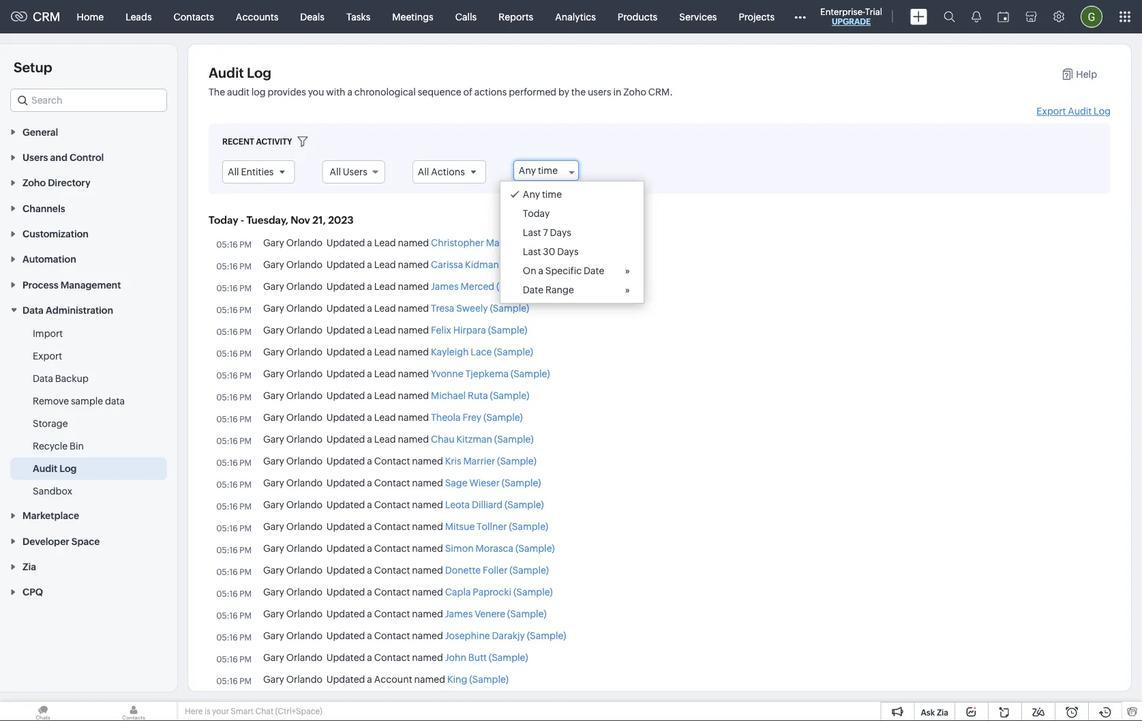 Task type: vqa. For each thing, say whether or not it's contained in the screenshot.


Task type: describe. For each thing, give the bounding box(es) containing it.
gary for gary orlando  updated a contact named mitsue tollner (sample)
[[263, 521, 284, 532]]

process management
[[23, 279, 121, 290]]

reports link
[[488, 0, 545, 33]]

gary orlando  updated a contact named mitsue tollner (sample)
[[263, 521, 549, 532]]

(sample) for john butt (sample)
[[489, 652, 529, 663]]

entities
[[241, 166, 274, 177]]

felix hirpara (sample) link
[[431, 325, 528, 336]]

home link
[[66, 0, 115, 33]]

gary orlando  updated a lead named michael ruta (sample)
[[263, 390, 530, 401]]

recycle bin
[[33, 441, 84, 452]]

updated a lead named for carissa
[[327, 259, 429, 270]]

05:16 for gary orlando  updated a lead named kayleigh lace (sample)
[[216, 349, 238, 358]]

export for export
[[33, 351, 62, 361]]

pm for gary orlando  updated a lead named chau kitzman (sample)
[[240, 437, 252, 446]]

gary for gary orlando  updated a lead named michael ruta (sample)
[[263, 390, 284, 401]]

0 vertical spatial time
[[538, 165, 558, 176]]

05:16 for gary orlando  updated a lead named yvonne tjepkema (sample)
[[216, 371, 238, 380]]

05:16 for gary orlando  updated a lead named tresa sweely (sample)
[[216, 305, 238, 315]]

05:16 for gary orlando  updated a contact named sage wieser (sample)
[[216, 480, 238, 489]]

05:16 for gary orlando  updated a lead named james merced (sample)
[[216, 284, 238, 293]]

» for on a specific date
[[626, 265, 630, 276]]

accounts link
[[225, 0, 290, 33]]

reports
[[499, 11, 534, 22]]

josephine
[[445, 630, 490, 641]]

tjepkema
[[466, 368, 509, 379]]

05:16 pm for gary orlando  updated a account named king (sample)
[[216, 677, 252, 686]]

users and control button
[[0, 144, 177, 170]]

gary orlando  updated a lead named carissa kidman (sample)
[[263, 259, 541, 270]]

05:16 for gary orlando  updated a lead named felix hirpara (sample)
[[216, 327, 238, 337]]

export audit log
[[1037, 106, 1112, 117]]

simon
[[445, 543, 474, 554]]

gary for gary orlando  updated a contact named kris marrier (sample)
[[263, 456, 284, 467]]

21,
[[313, 214, 326, 226]]

storage
[[33, 418, 68, 429]]

0 vertical spatial any
[[519, 165, 536, 176]]

updated a contact named for simon
[[327, 543, 443, 554]]

tasks
[[347, 11, 371, 22]]

enterprise-
[[821, 6, 866, 17]]

remove sample data
[[33, 396, 125, 406]]

pm for gary orlando  updated a lead named yvonne tjepkema (sample)
[[240, 371, 252, 380]]

» for date range
[[626, 285, 630, 295]]

pm for gary orlando  updated a contact named kris marrier (sample)
[[240, 458, 252, 468]]

05:16 pm for gary orlando  updated a contact named sage wieser (sample)
[[216, 480, 252, 489]]

recycle
[[33, 441, 68, 452]]

05:16 for gary orlando  updated a contact named donette foller (sample)
[[216, 568, 238, 577]]

frey
[[463, 412, 482, 423]]

gary orlando  updated a lead named theola frey (sample)
[[263, 412, 523, 423]]

ask
[[922, 708, 936, 717]]

here is your smart chat (ctrl+space)
[[185, 707, 323, 716]]

05:16 pm for gary orlando  updated a contact named leota dilliard (sample)
[[216, 502, 252, 511]]

search element
[[936, 0, 964, 33]]

yvonne
[[431, 368, 464, 379]]

(sample) for chau kitzman (sample)
[[495, 434, 534, 445]]

chats image
[[0, 702, 86, 721]]

deals
[[300, 11, 325, 22]]

05:16 for gary orlando  updated a contact named mitsue tollner (sample)
[[216, 524, 238, 533]]

updated a lead named for theola
[[327, 412, 429, 423]]

1 vertical spatial any time link
[[504, 185, 641, 204]]

updated a contact named for leota
[[327, 499, 443, 510]]

gary for gary orlando  updated a contact named leota dilliard (sample)
[[263, 499, 284, 510]]

kitzman
[[457, 434, 493, 445]]

process management button
[[0, 272, 177, 297]]

updated a lead named for tresa
[[327, 303, 429, 314]]

contacts image
[[91, 702, 177, 721]]

process
[[23, 279, 58, 290]]

05:16 for gary orlando  updated a contact named josephine darakjy (sample)
[[216, 633, 238, 642]]

updated a account named
[[327, 674, 446, 685]]

05:16 for gary orlando  updated a contact named simon morasca (sample)
[[216, 546, 238, 555]]

gary orlando  updated a contact named leota dilliard (sample)
[[263, 499, 544, 510]]

general
[[23, 126, 58, 137]]

developer space
[[23, 536, 100, 547]]

james for gary orlando  updated a lead named
[[431, 281, 459, 292]]

pm for gary orlando  updated a lead named carissa kidman (sample)
[[240, 262, 252, 271]]

0 vertical spatial a
[[348, 86, 353, 97]]

profile element
[[1073, 0, 1112, 33]]

users and control
[[23, 152, 104, 163]]

pm for gary orlando  updated a lead named christopher maclead (sample)
[[240, 240, 252, 249]]

05:16 pm for gary orlando  updated a contact named james venere (sample)
[[216, 611, 252, 620]]

gary orlando  updated a lead named james merced (sample)
[[263, 281, 536, 292]]

pm for gary orlando  updated a contact named leota dilliard (sample)
[[240, 502, 252, 511]]

gary orlando  updated a lead named kayleigh lace (sample)
[[263, 346, 534, 357]]

automation
[[23, 254, 76, 265]]

projects link
[[728, 0, 786, 33]]

is
[[205, 707, 211, 716]]

gary for gary orlando  updated a contact named donette foller (sample)
[[263, 565, 284, 576]]

you
[[308, 86, 324, 97]]

dilliard
[[472, 499, 503, 510]]

cpq
[[23, 587, 43, 598]]

simon morasca (sample) link
[[445, 543, 555, 554]]

(sample) for leota dilliard (sample)
[[505, 499, 544, 510]]

today link
[[504, 204, 641, 223]]

(sample) for capla paprocki (sample)
[[514, 587, 553, 598]]

gary for gary orlando  updated a lead named theola frey (sample)
[[263, 412, 284, 423]]

05:16 pm for gary orlando  updated a lead named carissa kidman (sample)
[[216, 262, 252, 271]]

data administration region
[[0, 323, 177, 503]]

remove sample data link
[[33, 394, 125, 408]]

leota
[[445, 499, 470, 510]]

1 vertical spatial a
[[539, 265, 544, 276]]

contacts link
[[163, 0, 225, 33]]

sandbox link
[[33, 484, 72, 498]]

morasca
[[476, 543, 514, 554]]

analytics
[[556, 11, 596, 22]]

hirpara
[[454, 325, 486, 336]]

7
[[543, 227, 548, 238]]

ruta
[[468, 390, 488, 401]]

gary orlando  updated a contact named kris marrier (sample)
[[263, 456, 537, 467]]

audit inside data administration region
[[33, 463, 57, 474]]

meetings
[[393, 11, 434, 22]]

(sample) for sage wieser (sample)
[[502, 477, 541, 488]]

pm for gary orlando  updated a contact named james venere (sample)
[[240, 611, 252, 620]]

data administration button
[[0, 297, 177, 323]]

all for all actions
[[418, 166, 429, 177]]

pm for gary orlando  updated a lead named michael ruta (sample)
[[240, 393, 252, 402]]

gary orlando  updated a lead named felix hirpara (sample)
[[263, 325, 528, 336]]

capla paprocki (sample) link
[[445, 587, 553, 598]]

gary orlando  updated a account named king (sample)
[[263, 674, 509, 685]]

last for last 30 days
[[523, 246, 541, 257]]

calendar image
[[998, 11, 1010, 22]]

05:16 pm for gary orlando  updated a contact named josephine darakjy (sample)
[[216, 633, 252, 642]]

today for today - tuesday, nov 21, 2023
[[209, 214, 238, 226]]

1 horizontal spatial zia
[[938, 708, 949, 717]]

(sample) for christopher maclead (sample)
[[526, 237, 566, 248]]

0 vertical spatial audit
[[209, 65, 244, 81]]

nov
[[291, 214, 310, 226]]

general button
[[0, 119, 177, 144]]

theola frey (sample) link
[[431, 412, 523, 423]]

05:16 pm for gary orlando  updated a contact named capla paprocki (sample)
[[216, 589, 252, 599]]

gary for gary orlando  updated a account named king (sample)
[[263, 674, 284, 685]]

05:16 for gary orlando  updated a lead named chau kitzman (sample)
[[216, 437, 238, 446]]

05:16 pm for gary orlando  updated a contact named kris marrier (sample)
[[216, 458, 252, 468]]

pm for gary orlando  updated a lead named tresa sweely (sample)
[[240, 305, 252, 315]]

05:16 for gary orlando  updated a lead named michael ruta (sample)
[[216, 393, 238, 402]]

crm
[[33, 10, 60, 24]]

All Users field
[[322, 160, 385, 184]]

05:16 pm for gary orlando  updated a lead named christopher maclead (sample)
[[216, 240, 252, 249]]

kayleigh lace (sample) link
[[431, 346, 534, 357]]

here
[[185, 707, 203, 716]]

(sample) for kris marrier (sample)
[[498, 456, 537, 467]]

import link
[[33, 327, 63, 340]]

updated a contact named for kris
[[327, 456, 443, 467]]

create menu image
[[911, 9, 928, 25]]

last 7 days
[[523, 227, 572, 238]]

activity
[[256, 137, 292, 146]]

mitsue tollner (sample) link
[[445, 521, 549, 532]]

(sample) for theola frey (sample)
[[484, 412, 523, 423]]

today - tuesday, nov 21, 2023
[[209, 214, 354, 226]]

updated a contact named for john
[[327, 652, 443, 663]]

chau
[[431, 434, 455, 445]]

provides
[[268, 86, 306, 97]]

john butt (sample) link
[[445, 652, 529, 663]]

import
[[33, 328, 63, 339]]

specific
[[546, 265, 582, 276]]

capla
[[445, 587, 471, 598]]

yvonne tjepkema (sample) link
[[431, 368, 550, 379]]

gary for gary orlando  updated a lead named chau kitzman (sample)
[[263, 434, 284, 445]]

leads link
[[115, 0, 163, 33]]

pm for gary orlando  updated a contact named sage wieser (sample)
[[240, 480, 252, 489]]

sandbox
[[33, 486, 72, 497]]

analytics link
[[545, 0, 607, 33]]

gary for gary orlando  updated a contact named capla paprocki (sample)
[[263, 587, 284, 598]]

carissa kidman (sample) link
[[431, 259, 541, 270]]

profile image
[[1082, 6, 1103, 28]]

actions
[[475, 86, 507, 97]]

05:16 for gary orlando  updated a contact named john butt (sample)
[[216, 655, 238, 664]]

updated a lead named for james
[[327, 281, 429, 292]]

0 vertical spatial log
[[247, 65, 272, 81]]

pm for gary orlando  updated a contact named mitsue tollner (sample)
[[240, 524, 252, 533]]

(sample) for donette foller (sample)
[[510, 565, 549, 576]]

05:16 pm for gary orlando  updated a contact named simon morasca (sample)
[[216, 546, 252, 555]]

home
[[77, 11, 104, 22]]

last 30 days
[[523, 246, 579, 257]]



Task type: locate. For each thing, give the bounding box(es) containing it.
0 horizontal spatial audit log
[[33, 463, 77, 474]]

last inside "link"
[[523, 246, 541, 257]]

gary for gary orlando  updated a lead named christopher maclead (sample)
[[263, 237, 284, 248]]

updated a contact named down gary orlando  updated a contact named leota dilliard (sample)
[[327, 521, 443, 532]]

all inside field
[[228, 166, 239, 177]]

1 vertical spatial audit
[[1069, 106, 1093, 117]]

date down last 30 days "link"
[[584, 265, 605, 276]]

0 horizontal spatial a
[[348, 86, 353, 97]]

administration
[[46, 305, 113, 316]]

1 » from the top
[[626, 265, 630, 276]]

18 05:16 from the top
[[216, 611, 238, 620]]

(sample) for felix hirpara (sample)
[[488, 325, 528, 336]]

users inside field
[[343, 166, 368, 177]]

0 vertical spatial last
[[523, 227, 541, 238]]

5 updated a lead named from the top
[[327, 325, 429, 336]]

05:16 for gary orlando  updated a lead named carissa kidman (sample)
[[216, 262, 238, 271]]

8 updated a contact named from the top
[[327, 608, 443, 619]]

15 05:16 from the top
[[216, 546, 238, 555]]

trial
[[866, 6, 883, 17]]

1 horizontal spatial all
[[330, 166, 341, 177]]

projects
[[739, 11, 775, 22]]

6 updated a lead named from the top
[[327, 346, 429, 357]]

zia up the cpq at the left of page
[[23, 561, 36, 572]]

james for gary orlando  updated a contact named
[[445, 608, 473, 619]]

gary for gary orlando  updated a lead named kayleigh lace (sample)
[[263, 346, 284, 357]]

2 last from the top
[[523, 246, 541, 257]]

1 horizontal spatial a
[[539, 265, 544, 276]]

updated a lead named for felix
[[327, 325, 429, 336]]

days for last 30 days
[[558, 246, 579, 257]]

users
[[588, 86, 612, 97]]

14 05:16 pm from the top
[[216, 524, 252, 533]]

All Entities field
[[222, 160, 295, 184]]

date range
[[523, 285, 574, 295]]

18 pm from the top
[[240, 611, 252, 620]]

05:16 pm for gary orlando  updated a lead named tresa sweely (sample)
[[216, 305, 252, 315]]

1 all from the left
[[228, 166, 239, 177]]

users inside dropdown button
[[23, 152, 48, 163]]

8 05:16 pm from the top
[[216, 393, 252, 402]]

0 vertical spatial zoho
[[624, 86, 647, 97]]

All Actions field
[[413, 160, 486, 184]]

gary for gary orlando  updated a contact named simon morasca (sample)
[[263, 543, 284, 554]]

michael
[[431, 390, 466, 401]]

05:16 for gary orlando  updated a contact named leota dilliard (sample)
[[216, 502, 238, 511]]

pm for gary orlando  updated a contact named john butt (sample)
[[240, 655, 252, 664]]

updated a lead named up gary orlando  updated a lead named tresa sweely (sample)
[[327, 281, 429, 292]]

18 05:16 pm from the top
[[216, 611, 252, 620]]

2 pm from the top
[[240, 262, 252, 271]]

0 vertical spatial days
[[550, 227, 572, 238]]

15 05:16 pm from the top
[[216, 546, 252, 555]]

(sample) for simon morasca (sample)
[[516, 543, 555, 554]]

audit log up the sandbox
[[33, 463, 77, 474]]

bin
[[70, 441, 84, 452]]

05:16 pm for gary orlando  updated a contact named donette foller (sample)
[[216, 568, 252, 577]]

10 updated a contact named from the top
[[327, 652, 443, 663]]

gary orlando  updated a contact named capla paprocki (sample)
[[263, 587, 553, 598]]

last left 7
[[523, 227, 541, 238]]

3 updated a contact named from the top
[[327, 499, 443, 510]]

1 horizontal spatial today
[[523, 208, 550, 219]]

updated a contact named up the gary orlando  updated a contact named john butt (sample)
[[327, 630, 443, 641]]

10 updated a lead named from the top
[[327, 434, 429, 445]]

12 05:16 pm from the top
[[216, 480, 252, 489]]

recent
[[222, 137, 254, 146]]

13 pm from the top
[[240, 502, 252, 511]]

services
[[680, 11, 717, 22]]

17 pm from the top
[[240, 589, 252, 599]]

0 vertical spatial »
[[626, 265, 630, 276]]

8 05:16 from the top
[[216, 393, 238, 402]]

30
[[543, 246, 556, 257]]

20 05:16 from the top
[[216, 655, 238, 664]]

05:16 pm for gary orlando  updated a lead named felix hirpara (sample)
[[216, 327, 252, 337]]

3 updated a lead named from the top
[[327, 281, 429, 292]]

21 05:16 from the top
[[216, 677, 238, 686]]

meetings link
[[382, 0, 445, 33]]

josephine darakjy (sample) link
[[445, 630, 567, 641]]

data inside dropdown button
[[23, 305, 44, 316]]

james merced (sample) link
[[431, 281, 536, 292]]

14 gary from the top
[[263, 521, 284, 532]]

maclead
[[486, 237, 524, 248]]

chat
[[255, 707, 274, 716]]

2 vertical spatial log
[[60, 463, 77, 474]]

users left the and
[[23, 152, 48, 163]]

05:16 for gary orlando  updated a lead named christopher maclead (sample)
[[216, 240, 238, 249]]

0 horizontal spatial log
[[60, 463, 77, 474]]

sweely
[[457, 303, 488, 314]]

1 vertical spatial last
[[523, 246, 541, 257]]

pm for gary orlando  updated a lead named kayleigh lace (sample)
[[240, 349, 252, 358]]

0 vertical spatial date
[[584, 265, 605, 276]]

1 horizontal spatial date
[[584, 265, 605, 276]]

zoho right in
[[624, 86, 647, 97]]

1 pm from the top
[[240, 240, 252, 249]]

felix
[[431, 325, 452, 336]]

1 horizontal spatial log
[[247, 65, 272, 81]]

4 05:16 from the top
[[216, 305, 238, 315]]

0 vertical spatial zia
[[23, 561, 36, 572]]

all
[[228, 166, 239, 177], [330, 166, 341, 177], [418, 166, 429, 177]]

updated a lead named down gary orlando  updated a lead named michael ruta (sample)
[[327, 412, 429, 423]]

8 updated a lead named from the top
[[327, 390, 429, 401]]

log down bin
[[60, 463, 77, 474]]

2 horizontal spatial log
[[1095, 106, 1112, 117]]

days right 7
[[550, 227, 572, 238]]

17 gary from the top
[[263, 587, 284, 598]]

james down capla
[[445, 608, 473, 619]]

the audit log provides you with a chronological sequence of actions performed by the users in zoho crm.
[[209, 86, 673, 97]]

chau kitzman (sample) link
[[431, 434, 534, 445]]

3 05:16 from the top
[[216, 284, 238, 293]]

updated a contact named for josephine
[[327, 630, 443, 641]]

developer space button
[[0, 528, 177, 554]]

crm.
[[649, 86, 673, 97]]

a right with
[[348, 86, 353, 97]]

1 vertical spatial james
[[445, 608, 473, 619]]

audit log inside data administration region
[[33, 463, 77, 474]]

audit
[[209, 65, 244, 81], [1069, 106, 1093, 117], [33, 463, 57, 474]]

1 05:16 pm from the top
[[216, 240, 252, 249]]

19 05:16 from the top
[[216, 633, 238, 642]]

05:16 pm for gary orlando  updated a lead named michael ruta (sample)
[[216, 393, 252, 402]]

0 horizontal spatial zia
[[23, 561, 36, 572]]

1 vertical spatial time
[[542, 189, 562, 200]]

updated a lead named up gary orlando  updated a lead named michael ruta (sample)
[[327, 368, 429, 379]]

05:16 pm for gary orlando  updated a lead named yvonne tjepkema (sample)
[[216, 371, 252, 380]]

updated a contact named down gary orlando  updated a lead named chau kitzman (sample)
[[327, 456, 443, 467]]

0 horizontal spatial users
[[23, 152, 48, 163]]

pm for gary orlando  updated a lead named james merced (sample)
[[240, 284, 252, 293]]

7 05:16 from the top
[[216, 371, 238, 380]]

zia right ask on the right of the page
[[938, 708, 949, 717]]

all left actions at the top left of the page
[[418, 166, 429, 177]]

chronological
[[355, 86, 416, 97]]

all left "entities"
[[228, 166, 239, 177]]

2023
[[328, 214, 354, 226]]

data down export "link"
[[33, 373, 53, 384]]

pm for gary orlando  updated a contact named capla paprocki (sample)
[[240, 589, 252, 599]]

data inside region
[[33, 373, 53, 384]]

zoho directory button
[[0, 170, 177, 195]]

10 gary from the top
[[263, 434, 284, 445]]

0 horizontal spatial date
[[523, 285, 544, 295]]

6 pm from the top
[[240, 349, 252, 358]]

gary for gary orlando  updated a lead named yvonne tjepkema (sample)
[[263, 368, 284, 379]]

7 pm from the top
[[240, 371, 252, 380]]

0 vertical spatial any time
[[519, 165, 558, 176]]

gary for gary orlando  updated a contact named sage wieser (sample)
[[263, 477, 284, 488]]

0 horizontal spatial zoho
[[23, 177, 46, 188]]

updated a lead named up gary orlando  updated a lead named theola frey (sample)
[[327, 390, 429, 401]]

audit log link
[[33, 462, 77, 475]]

2 horizontal spatial audit
[[1069, 106, 1093, 117]]

0 vertical spatial users
[[23, 152, 48, 163]]

0 horizontal spatial all
[[228, 166, 239, 177]]

updated a contact named for sage
[[327, 477, 443, 488]]

7 gary from the top
[[263, 368, 284, 379]]

13 05:16 from the top
[[216, 502, 238, 511]]

12 05:16 from the top
[[216, 480, 238, 489]]

1 updated a lead named from the top
[[327, 237, 429, 248]]

gary orlando  updated a lead named chau kitzman (sample)
[[263, 434, 534, 445]]

all entities
[[228, 166, 274, 177]]

your
[[212, 707, 229, 716]]

export link
[[33, 349, 62, 363]]

3 all from the left
[[418, 166, 429, 177]]

2 05:16 from the top
[[216, 262, 238, 271]]

9 05:16 from the top
[[216, 415, 238, 424]]

9 pm from the top
[[240, 415, 252, 424]]

james up tresa
[[431, 281, 459, 292]]

zoho up channels
[[23, 177, 46, 188]]

updated a contact named down gary orlando  updated a contact named mitsue tollner (sample)
[[327, 543, 443, 554]]

19 pm from the top
[[240, 633, 252, 642]]

11 pm from the top
[[240, 458, 252, 468]]

2 gary from the top
[[263, 259, 284, 270]]

all for all entities
[[228, 166, 239, 177]]

(sample) for mitsue tollner (sample)
[[509, 521, 549, 532]]

5 05:16 pm from the top
[[216, 327, 252, 337]]

(sample) for josephine darakjy (sample)
[[527, 630, 567, 641]]

updated a contact named up gary orlando  updated a contact named capla paprocki (sample)
[[327, 565, 443, 576]]

19 05:16 pm from the top
[[216, 633, 252, 642]]

7 05:16 pm from the top
[[216, 371, 252, 380]]

today left -
[[209, 214, 238, 226]]

sage wieser (sample) link
[[445, 477, 541, 488]]

any up today link
[[519, 165, 536, 176]]

updated a contact named for donette
[[327, 565, 443, 576]]

updated a contact named for james
[[327, 608, 443, 619]]

1 horizontal spatial export
[[1037, 106, 1067, 117]]

today inside today link
[[523, 208, 550, 219]]

0 vertical spatial export
[[1037, 106, 1067, 117]]

marrier
[[464, 456, 496, 467]]

1 horizontal spatial zoho
[[624, 86, 647, 97]]

data for data backup
[[33, 373, 53, 384]]

0 horizontal spatial today
[[209, 214, 238, 226]]

today for today
[[523, 208, 550, 219]]

audit down help
[[1069, 106, 1093, 117]]

(sample) for yvonne tjepkema (sample)
[[511, 368, 550, 379]]

8 gary from the top
[[263, 390, 284, 401]]

zia
[[23, 561, 36, 572], [938, 708, 949, 717]]

21 pm from the top
[[240, 677, 252, 686]]

5 gary from the top
[[263, 325, 284, 336]]

6 05:16 pm from the top
[[216, 349, 252, 358]]

1 vertical spatial »
[[626, 285, 630, 295]]

3 gary from the top
[[263, 281, 284, 292]]

users up 2023
[[343, 166, 368, 177]]

2 05:16 pm from the top
[[216, 262, 252, 271]]

space
[[72, 536, 100, 547]]

log inside audit log link
[[60, 463, 77, 474]]

1 vertical spatial users
[[343, 166, 368, 177]]

marketplace button
[[0, 503, 177, 528]]

4 05:16 pm from the top
[[216, 305, 252, 315]]

11 05:16 pm from the top
[[216, 458, 252, 468]]

05:16 pm for gary orlando  updated a lead named kayleigh lace (sample)
[[216, 349, 252, 358]]

(ctrl+space)
[[275, 707, 323, 716]]

pm for gary orlando  updated a account named king (sample)
[[240, 677, 252, 686]]

(sample) for james merced (sample)
[[497, 281, 536, 292]]

audit down recycle on the left bottom of the page
[[33, 463, 57, 474]]

10 05:16 from the top
[[216, 437, 238, 446]]

updated a lead named up the gary orlando  updated a lead named felix hirpara (sample)
[[327, 303, 429, 314]]

king
[[448, 674, 468, 685]]

5 05:16 from the top
[[216, 327, 238, 337]]

1 horizontal spatial users
[[343, 166, 368, 177]]

updated a lead named up "gary orlando  updated a lead named james merced (sample)" at the left top of the page
[[327, 259, 429, 270]]

1 vertical spatial any time
[[523, 189, 562, 200]]

on
[[523, 265, 537, 276]]

05:16 for gary orlando  updated a lead named theola frey (sample)
[[216, 415, 238, 424]]

updated a lead named down the gary orlando  updated a lead named felix hirpara (sample)
[[327, 346, 429, 357]]

a
[[348, 86, 353, 97], [539, 265, 544, 276]]

pm for gary orlando  updated a contact named simon morasca (sample)
[[240, 546, 252, 555]]

all up 2023
[[330, 166, 341, 177]]

search image
[[944, 11, 956, 23]]

2 updated a contact named from the top
[[327, 477, 443, 488]]

(sample) for michael ruta (sample)
[[490, 390, 530, 401]]

9 05:16 pm from the top
[[216, 415, 252, 424]]

carissa
[[431, 259, 464, 270]]

18 gary from the top
[[263, 608, 284, 619]]

1 gary from the top
[[263, 237, 284, 248]]

butt
[[469, 652, 487, 663]]

updated a lead named for yvonne
[[327, 368, 429, 379]]

1 updated a contact named from the top
[[327, 456, 443, 467]]

updated a contact named down gary orlando  updated a contact named sage wieser (sample)
[[327, 499, 443, 510]]

pm for gary orlando  updated a lead named theola frey (sample)
[[240, 415, 252, 424]]

zia inside zia 'dropdown button'
[[23, 561, 36, 572]]

sage
[[445, 477, 468, 488]]

channels button
[[0, 195, 177, 221]]

1 vertical spatial zoho
[[23, 177, 46, 188]]

signals element
[[964, 0, 990, 33]]

1 horizontal spatial audit log
[[209, 65, 272, 81]]

05:16
[[216, 240, 238, 249], [216, 262, 238, 271], [216, 284, 238, 293], [216, 305, 238, 315], [216, 327, 238, 337], [216, 349, 238, 358], [216, 371, 238, 380], [216, 393, 238, 402], [216, 415, 238, 424], [216, 437, 238, 446], [216, 458, 238, 468], [216, 480, 238, 489], [216, 502, 238, 511], [216, 524, 238, 533], [216, 546, 238, 555], [216, 568, 238, 577], [216, 589, 238, 599], [216, 611, 238, 620], [216, 633, 238, 642], [216, 655, 238, 664], [216, 677, 238, 686]]

merced
[[461, 281, 495, 292]]

updated a contact named down gary orlando  updated a contact named kris marrier (sample)
[[327, 477, 443, 488]]

days for last 7 days
[[550, 227, 572, 238]]

updated a lead named up gary orlando  updated a lead named carissa kidman (sample)
[[327, 237, 429, 248]]

signals image
[[972, 11, 982, 23]]

1 vertical spatial data
[[33, 373, 53, 384]]

log down help
[[1095, 106, 1112, 117]]

16 05:16 pm from the top
[[216, 568, 252, 577]]

20 05:16 pm from the top
[[216, 655, 252, 664]]

any time link up today link
[[514, 160, 579, 181]]

13 gary from the top
[[263, 499, 284, 510]]

6 gary from the top
[[263, 346, 284, 357]]

updated a contact named for mitsue
[[327, 521, 443, 532]]

updated a contact named up gary orlando  updated a contact named james venere (sample)
[[327, 587, 443, 598]]

any time link up last 7 days link
[[504, 185, 641, 204]]

recycle bin link
[[33, 439, 84, 453]]

pm for gary orlando  updated a lead named felix hirpara (sample)
[[240, 327, 252, 337]]

21 gary from the top
[[263, 674, 284, 685]]

6 05:16 from the top
[[216, 349, 238, 358]]

05:16 for gary orlando  updated a account named king (sample)
[[216, 677, 238, 686]]

export down help "link" in the top right of the page
[[1037, 106, 1067, 117]]

1 vertical spatial date
[[523, 285, 544, 295]]

darakjy
[[492, 630, 525, 641]]

days inside "link"
[[558, 246, 579, 257]]

log up "log"
[[247, 65, 272, 81]]

date
[[584, 265, 605, 276], [523, 285, 544, 295]]

1 vertical spatial export
[[33, 351, 62, 361]]

updated a lead named down gary orlando  updated a lead named theola frey (sample)
[[327, 434, 429, 445]]

4 updated a contact named from the top
[[327, 521, 443, 532]]

date down on
[[523, 285, 544, 295]]

12 gary from the top
[[263, 477, 284, 488]]

9 updated a lead named from the top
[[327, 412, 429, 423]]

12 pm from the top
[[240, 480, 252, 489]]

20 gary from the top
[[263, 652, 284, 663]]

create menu element
[[903, 0, 936, 33]]

None field
[[10, 89, 167, 112]]

with
[[326, 86, 346, 97]]

8 pm from the top
[[240, 393, 252, 402]]

0 vertical spatial james
[[431, 281, 459, 292]]

Other Modules field
[[786, 6, 815, 28]]

updated a lead named for kayleigh
[[327, 346, 429, 357]]

updated a lead named down gary orlando  updated a lead named tresa sweely (sample)
[[327, 325, 429, 336]]

Search text field
[[11, 89, 166, 111]]

05:16 pm for gary orlando  updated a contact named mitsue tollner (sample)
[[216, 524, 252, 533]]

4 gary from the top
[[263, 303, 284, 314]]

2 updated a lead named from the top
[[327, 259, 429, 270]]

2 vertical spatial audit
[[33, 463, 57, 474]]

wieser
[[470, 477, 500, 488]]

zia button
[[0, 554, 177, 579]]

19 gary from the top
[[263, 630, 284, 641]]

0 horizontal spatial export
[[33, 351, 62, 361]]

05:16 pm for gary orlando  updated a contact named john butt (sample)
[[216, 655, 252, 664]]

1 vertical spatial audit log
[[33, 463, 77, 474]]

9 updated a contact named from the top
[[327, 630, 443, 641]]

zoho inside dropdown button
[[23, 177, 46, 188]]

log
[[247, 65, 272, 81], [1095, 106, 1112, 117], [60, 463, 77, 474]]

20 pm from the top
[[240, 655, 252, 664]]

gary orlando  updated a contact named donette foller (sample)
[[263, 565, 549, 576]]

9 gary from the top
[[263, 412, 284, 423]]

time
[[538, 165, 558, 176], [542, 189, 562, 200]]

export inside data administration region
[[33, 351, 62, 361]]

updated a lead named for christopher
[[327, 237, 429, 248]]

updated a contact named up updated a account named
[[327, 652, 443, 663]]

gary for gary orlando  updated a contact named james venere (sample)
[[263, 608, 284, 619]]

gary for gary orlando  updated a lead named tresa sweely (sample)
[[263, 303, 284, 314]]

any time
[[519, 165, 558, 176], [523, 189, 562, 200]]

developer
[[23, 536, 69, 547]]

all for all users
[[330, 166, 341, 177]]

(sample) for tresa sweely (sample)
[[490, 303, 530, 314]]

1 05:16 from the top
[[216, 240, 238, 249]]

5 pm from the top
[[240, 327, 252, 337]]

3 05:16 pm from the top
[[216, 284, 252, 293]]

14 pm from the top
[[240, 524, 252, 533]]

sample
[[71, 396, 103, 406]]

1 vertical spatial zia
[[938, 708, 949, 717]]

17 05:16 pm from the top
[[216, 589, 252, 599]]

last
[[523, 227, 541, 238], [523, 246, 541, 257]]

venere
[[475, 608, 506, 619]]

16 pm from the top
[[240, 568, 252, 577]]

0 vertical spatial any time link
[[514, 160, 579, 181]]

updated a lead named for chau
[[327, 434, 429, 445]]

updated a contact named down gary orlando  updated a contact named capla paprocki (sample)
[[327, 608, 443, 619]]

zoho
[[624, 86, 647, 97], [23, 177, 46, 188]]

gary for gary orlando  updated a lead named felix hirpara (sample)
[[263, 325, 284, 336]]

setup
[[14, 59, 52, 75]]

3 pm from the top
[[240, 284, 252, 293]]

0 horizontal spatial audit
[[33, 463, 57, 474]]

gary orlando  updated a lead named tresa sweely (sample)
[[263, 303, 530, 314]]

1 vertical spatial log
[[1095, 106, 1112, 117]]

05:16 for gary orlando  updated a contact named capla paprocki (sample)
[[216, 589, 238, 599]]

data for data administration
[[23, 305, 44, 316]]

backup
[[55, 373, 89, 384]]

by
[[559, 86, 570, 97]]

all users
[[330, 166, 368, 177]]

11 gary from the top
[[263, 456, 284, 467]]

16 05:16 from the top
[[216, 568, 238, 577]]

a right on
[[539, 265, 544, 276]]

(sample) for james venere (sample)
[[508, 608, 547, 619]]

11 05:16 from the top
[[216, 458, 238, 468]]

15 gary from the top
[[263, 543, 284, 554]]

last left 30
[[523, 246, 541, 257]]

tresa
[[431, 303, 455, 314]]

gary
[[263, 237, 284, 248], [263, 259, 284, 270], [263, 281, 284, 292], [263, 303, 284, 314], [263, 325, 284, 336], [263, 346, 284, 357], [263, 368, 284, 379], [263, 390, 284, 401], [263, 412, 284, 423], [263, 434, 284, 445], [263, 456, 284, 467], [263, 477, 284, 488], [263, 499, 284, 510], [263, 521, 284, 532], [263, 543, 284, 554], [263, 565, 284, 576], [263, 587, 284, 598], [263, 608, 284, 619], [263, 630, 284, 641], [263, 652, 284, 663], [263, 674, 284, 685]]

0 vertical spatial audit log
[[209, 65, 272, 81]]

pm for gary orlando  updated a contact named donette foller (sample)
[[240, 568, 252, 577]]

17 05:16 from the top
[[216, 589, 238, 599]]

audit up the
[[209, 65, 244, 81]]

cpq button
[[0, 579, 177, 605]]

5 updated a contact named from the top
[[327, 543, 443, 554]]

directory
[[48, 177, 90, 188]]

tasks link
[[336, 0, 382, 33]]

james
[[431, 281, 459, 292], [445, 608, 473, 619]]

audit log up audit
[[209, 65, 272, 81]]

1 vertical spatial days
[[558, 246, 579, 257]]

2 » from the top
[[626, 285, 630, 295]]

any up last 7 days
[[523, 189, 541, 200]]

last for last 7 days
[[523, 227, 541, 238]]

kris marrier (sample) link
[[445, 456, 537, 467]]

16 gary from the top
[[263, 565, 284, 576]]

1 vertical spatial any
[[523, 189, 541, 200]]

today up 7
[[523, 208, 550, 219]]

export down import
[[33, 351, 62, 361]]

7 updated a contact named from the top
[[327, 587, 443, 598]]

05:16 pm for gary orlando  updated a lead named james merced (sample)
[[216, 284, 252, 293]]

data down process
[[23, 305, 44, 316]]

14 05:16 from the top
[[216, 524, 238, 533]]

2 horizontal spatial all
[[418, 166, 429, 177]]

1 horizontal spatial audit
[[209, 65, 244, 81]]

days right 30
[[558, 246, 579, 257]]

updated a lead named
[[327, 237, 429, 248], [327, 259, 429, 270], [327, 281, 429, 292], [327, 303, 429, 314], [327, 325, 429, 336], [327, 346, 429, 357], [327, 368, 429, 379], [327, 390, 429, 401], [327, 412, 429, 423], [327, 434, 429, 445]]

0 vertical spatial data
[[23, 305, 44, 316]]



